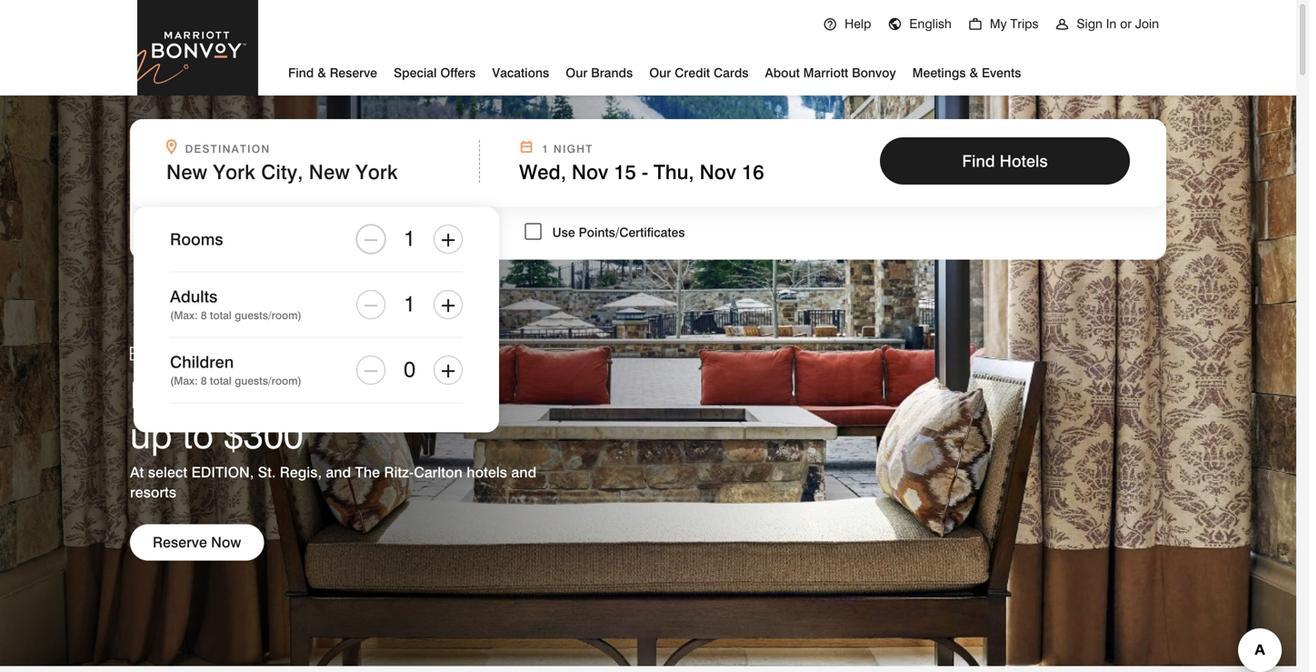 Task type: locate. For each thing, give the bounding box(es) containing it.
our for our credit cards
[[650, 65, 671, 80]]

round image
[[888, 17, 903, 32], [968, 17, 983, 32], [1055, 17, 1070, 32]]

my
[[990, 16, 1007, 31]]

credit
[[675, 65, 710, 80], [262, 373, 359, 417]]

find & reserve button
[[288, 58, 377, 85]]

1 horizontal spatial our
[[650, 65, 671, 80]]

1 minus image from the top
[[363, 228, 379, 250]]

minus image
[[363, 228, 379, 250], [363, 294, 379, 316], [363, 359, 379, 381]]

select
[[148, 463, 187, 481]]

0 vertical spatial find
[[288, 65, 314, 80]]

2 round image from the left
[[968, 17, 983, 32]]

round image left "my"
[[968, 17, 983, 32]]

0 horizontal spatial find
[[288, 65, 314, 80]]

(max:
[[170, 309, 198, 322], [170, 374, 198, 387]]

guests/room)
[[235, 309, 302, 322], [235, 374, 302, 387]]

1 room, 1 guest button
[[166, 223, 284, 242]]

1
[[542, 142, 550, 156], [166, 225, 173, 241], [218, 225, 225, 241], [404, 225, 416, 251], [404, 291, 416, 316]]

2 vertical spatial minus image
[[363, 359, 379, 381]]

reserve now link
[[130, 524, 264, 561]]

(max: inside children (max: 8 total guests/room)
[[170, 374, 198, 387]]

find hotels
[[962, 151, 1048, 171]]

3 round image from the left
[[1055, 17, 1070, 32]]

nov left 16
[[700, 160, 736, 184]]

about marriott bonvoy
[[765, 65, 896, 80]]

find & reserve
[[288, 65, 377, 80]]

sign in or join button
[[1047, 0, 1168, 47]]

2 & from the left
[[970, 65, 979, 80]]

credit right a
[[262, 373, 359, 417]]

reserve left special
[[330, 65, 377, 80]]

8 inside adults (max: 8 total guests/room)
[[201, 309, 207, 322]]

8
[[201, 309, 207, 322], [201, 374, 207, 387]]

& inside meetings & events dropdown button
[[970, 65, 979, 80]]

(max: for 0
[[170, 374, 198, 387]]

total for 0
[[210, 374, 232, 387]]

2 minus image from the top
[[363, 294, 379, 316]]

adults
[[170, 286, 218, 306]]

0 vertical spatial credit
[[675, 65, 710, 80]]

1 vertical spatial credit
[[262, 373, 359, 417]]

plus image for adults
[[440, 294, 457, 316]]

0 horizontal spatial credit
[[262, 373, 359, 417]]

our inside our credit cards link
[[650, 65, 671, 80]]

special offers button
[[394, 58, 476, 85]]

guests/room) inside adults (max: 8 total guests/room)
[[235, 309, 302, 322]]

1 vertical spatial plus image
[[440, 294, 457, 316]]

total inside adults (max: 8 total guests/room)
[[210, 309, 232, 322]]

our inside our brands dropdown button
[[566, 65, 588, 80]]

1 horizontal spatial nov
[[700, 160, 736, 184]]

0 horizontal spatial round image
[[888, 17, 903, 32]]

& inside the find & reserve dropdown button
[[318, 65, 326, 80]]

plus image
[[440, 228, 457, 250], [440, 294, 457, 316], [440, 359, 457, 381]]

1 vertical spatial minus image
[[363, 294, 379, 316]]

0 vertical spatial (max:
[[170, 309, 198, 322]]

None search field
[[130, 119, 1167, 432]]

2 8 from the top
[[201, 374, 207, 387]]

vacations button
[[492, 58, 550, 85]]

-
[[642, 160, 648, 184]]

sign
[[1077, 16, 1103, 31]]

0 vertical spatial guests/room)
[[235, 309, 302, 322]]

and left the on the bottom left of the page
[[326, 463, 351, 481]]

0 vertical spatial 8
[[201, 309, 207, 322]]

meetings & events
[[913, 65, 1022, 80]]

guests/room) inside children (max: 8 total guests/room)
[[235, 374, 302, 387]]

meetings
[[913, 65, 966, 80]]

1 vertical spatial (max:
[[170, 374, 198, 387]]

enjoy a credit of up to $300 at select edition, st. regis, and the ritz-carlton hotels and resorts
[[130, 373, 537, 501]]

use
[[553, 225, 575, 240]]

1 our from the left
[[566, 65, 588, 80]]

0 horizontal spatial nov
[[572, 160, 608, 184]]

now
[[211, 533, 241, 551]]

our right brands
[[650, 65, 671, 80]]

night
[[554, 142, 593, 156]]

2 guests/room) from the top
[[235, 374, 302, 387]]

plus image for children
[[440, 359, 457, 381]]

destination field
[[166, 160, 468, 184]]

round image inside the my trips button
[[968, 17, 983, 32]]

1 vertical spatial 8
[[201, 374, 207, 387]]

in
[[1106, 16, 1117, 31]]

st.
[[258, 463, 276, 481]]

round image
[[823, 17, 838, 32]]

to
[[182, 413, 214, 457]]

1 vertical spatial total
[[210, 374, 232, 387]]

2 horizontal spatial round image
[[1055, 17, 1070, 32]]

(max: down children
[[170, 374, 198, 387]]

our credit cards link
[[650, 58, 749, 85]]

2 our from the left
[[650, 65, 671, 80]]

0 horizontal spatial and
[[326, 463, 351, 481]]

2 total from the top
[[210, 374, 232, 387]]

1 horizontal spatial credit
[[675, 65, 710, 80]]

credit inside our credit cards link
[[675, 65, 710, 80]]

total inside children (max: 8 total guests/room)
[[210, 374, 232, 387]]

thu,
[[654, 160, 694, 184]]

1 vertical spatial guests/room)
[[235, 374, 302, 387]]

reserve inside reserve now link
[[153, 533, 207, 551]]

guests/room) for 1
[[235, 309, 302, 322]]

0 horizontal spatial our
[[566, 65, 588, 80]]

english
[[910, 16, 952, 31]]

0 vertical spatial minus image
[[363, 228, 379, 250]]

total for 1
[[210, 309, 232, 322]]

round image left the english
[[888, 17, 903, 32]]

1 round image from the left
[[888, 17, 903, 32]]

(max: inside adults (max: 8 total guests/room)
[[170, 309, 198, 322]]

1 horizontal spatial and
[[511, 463, 537, 481]]

8 down children
[[201, 374, 207, 387]]

1 horizontal spatial &
[[970, 65, 979, 80]]

8 inside children (max: 8 total guests/room)
[[201, 374, 207, 387]]

or
[[1120, 16, 1132, 31]]

1 8 from the top
[[201, 309, 207, 322]]

our left brands
[[566, 65, 588, 80]]

our brands button
[[566, 58, 633, 85]]

0 vertical spatial reserve
[[330, 65, 377, 80]]

8 for 0
[[201, 374, 207, 387]]

vacations
[[492, 65, 550, 80]]

1 horizontal spatial round image
[[968, 17, 983, 32]]

1 (max: from the top
[[170, 309, 198, 322]]

reserve
[[330, 65, 377, 80], [153, 533, 207, 551]]

find inside the find hotels button
[[962, 151, 996, 171]]

our brands
[[566, 65, 633, 80]]

nov down night
[[572, 160, 608, 184]]

children (max: 8 total guests/room)
[[170, 352, 302, 387]]

total
[[210, 309, 232, 322], [210, 374, 232, 387]]

resorts
[[130, 483, 177, 501]]

round image inside english 'button'
[[888, 17, 903, 32]]

2 (max: from the top
[[170, 374, 198, 387]]

16
[[742, 160, 764, 184]]

at
[[130, 463, 144, 481]]

none search field containing 1
[[130, 119, 1167, 432]]

my trips button
[[960, 0, 1047, 47]]

2 nov from the left
[[700, 160, 736, 184]]

adults (max: 8 total guests/room)
[[170, 286, 302, 322]]

regis,
[[280, 463, 322, 481]]

find for find & reserve
[[288, 65, 314, 80]]

find
[[288, 65, 314, 80], [962, 151, 996, 171]]

1 inside 1 night wed, nov 15 - thu, nov 16
[[542, 142, 550, 156]]

up
[[130, 413, 172, 457]]

reserve left now
[[153, 533, 207, 551]]

reserve inside the find & reserve dropdown button
[[330, 65, 377, 80]]

guests/room) up children (max: 8 total guests/room)
[[235, 309, 302, 322]]

round image for sign in or join
[[1055, 17, 1070, 32]]

hotels
[[467, 463, 507, 481]]

0 vertical spatial total
[[210, 309, 232, 322]]

and right hotels
[[511, 463, 537, 481]]

total left a
[[210, 374, 232, 387]]

1 guests/room) from the top
[[235, 309, 302, 322]]

(max: down the adults
[[170, 309, 198, 322]]

nov
[[572, 160, 608, 184], [700, 160, 736, 184]]

ritz-
[[384, 463, 414, 481]]

1 & from the left
[[318, 65, 326, 80]]

3 plus image from the top
[[440, 359, 457, 381]]

special offers
[[394, 65, 476, 80]]

bonvoy
[[852, 65, 896, 80]]

round image left sign
[[1055, 17, 1070, 32]]

1 horizontal spatial find
[[962, 151, 996, 171]]

a
[[232, 373, 252, 417]]

8 down the adults
[[201, 309, 207, 322]]

2 vertical spatial plus image
[[440, 359, 457, 381]]

0 horizontal spatial &
[[318, 65, 326, 80]]

1 vertical spatial reserve
[[153, 533, 207, 551]]

join
[[1136, 16, 1160, 31]]

find inside the find & reserve dropdown button
[[288, 65, 314, 80]]

our
[[566, 65, 588, 80], [650, 65, 671, 80]]

round image inside sign in or join dropdown button
[[1055, 17, 1070, 32]]

1 total from the top
[[210, 309, 232, 322]]

rooms
[[170, 229, 223, 249]]

&
[[318, 65, 326, 80], [970, 65, 979, 80]]

round image for my trips
[[968, 17, 983, 32]]

1 vertical spatial find
[[962, 151, 996, 171]]

2 plus image from the top
[[440, 294, 457, 316]]

the
[[355, 463, 380, 481]]

events
[[982, 65, 1022, 80]]

brands
[[591, 65, 633, 80]]

1 horizontal spatial reserve
[[330, 65, 377, 80]]

1 nov from the left
[[572, 160, 608, 184]]

help
[[845, 16, 872, 31]]

guests/room) up $300
[[235, 374, 302, 387]]

0 vertical spatial plus image
[[440, 228, 457, 250]]

credit left cards
[[675, 65, 710, 80]]

and
[[326, 463, 351, 481], [511, 463, 537, 481]]

0 horizontal spatial reserve
[[153, 533, 207, 551]]

total down the adults
[[210, 309, 232, 322]]

3 minus image from the top
[[363, 359, 379, 381]]



Task type: vqa. For each thing, say whether or not it's contained in the screenshot.
arrow down icon within Hotel Type heading
no



Task type: describe. For each thing, give the bounding box(es) containing it.
minus image for children
[[363, 359, 379, 381]]

credit inside enjoy a credit of up to $300 at select edition, st. regis, and the ritz-carlton hotels and resorts
[[262, 373, 359, 417]]

1 and from the left
[[326, 463, 351, 481]]

marriott
[[804, 65, 849, 80]]

8 for 1
[[201, 309, 207, 322]]

Destination text field
[[166, 160, 445, 184]]

$300
[[224, 413, 303, 457]]

0
[[404, 356, 416, 382]]

use points/certificates
[[553, 225, 685, 240]]

& for find
[[318, 65, 326, 80]]

my trips
[[990, 16, 1039, 31]]

our credit cards
[[650, 65, 749, 80]]

hotels
[[1000, 151, 1048, 171]]

15
[[614, 160, 636, 184]]

carlton
[[414, 463, 463, 481]]

guests/room) for 0
[[235, 374, 302, 387]]

of
[[369, 373, 400, 417]]

destination
[[185, 142, 271, 156]]

guest
[[229, 225, 262, 241]]

edition,
[[192, 463, 254, 481]]

offers
[[440, 65, 476, 80]]

find hotels button
[[880, 137, 1130, 185]]

children
[[170, 352, 234, 371]]

meetings & events button
[[913, 58, 1022, 85]]

1 night wed, nov 15 - thu, nov 16
[[519, 142, 764, 184]]

about marriott bonvoy button
[[765, 58, 896, 85]]

points/certificates
[[579, 225, 685, 240]]

about
[[765, 65, 800, 80]]

1 room, 1 guest
[[166, 225, 262, 241]]

our for our brands
[[566, 65, 588, 80]]

sign in or join
[[1077, 16, 1160, 31]]

1 plus image from the top
[[440, 228, 457, 250]]

minus image for adults
[[363, 294, 379, 316]]

(max: for 1
[[170, 309, 198, 322]]

reserve now
[[153, 533, 241, 551]]

english button
[[880, 0, 960, 47]]

2 and from the left
[[511, 463, 537, 481]]

help link
[[815, 0, 880, 47]]

cards
[[714, 65, 749, 80]]

enjoy
[[130, 373, 222, 417]]

trips
[[1011, 16, 1039, 31]]

find for find hotels
[[962, 151, 996, 171]]

marriott bonvoy escape to luxury logo image
[[130, 307, 312, 361]]

special
[[394, 65, 437, 80]]

round image for english
[[888, 17, 903, 32]]

& for meetings
[[970, 65, 979, 80]]

room,
[[177, 225, 215, 241]]

wed,
[[519, 160, 566, 184]]



